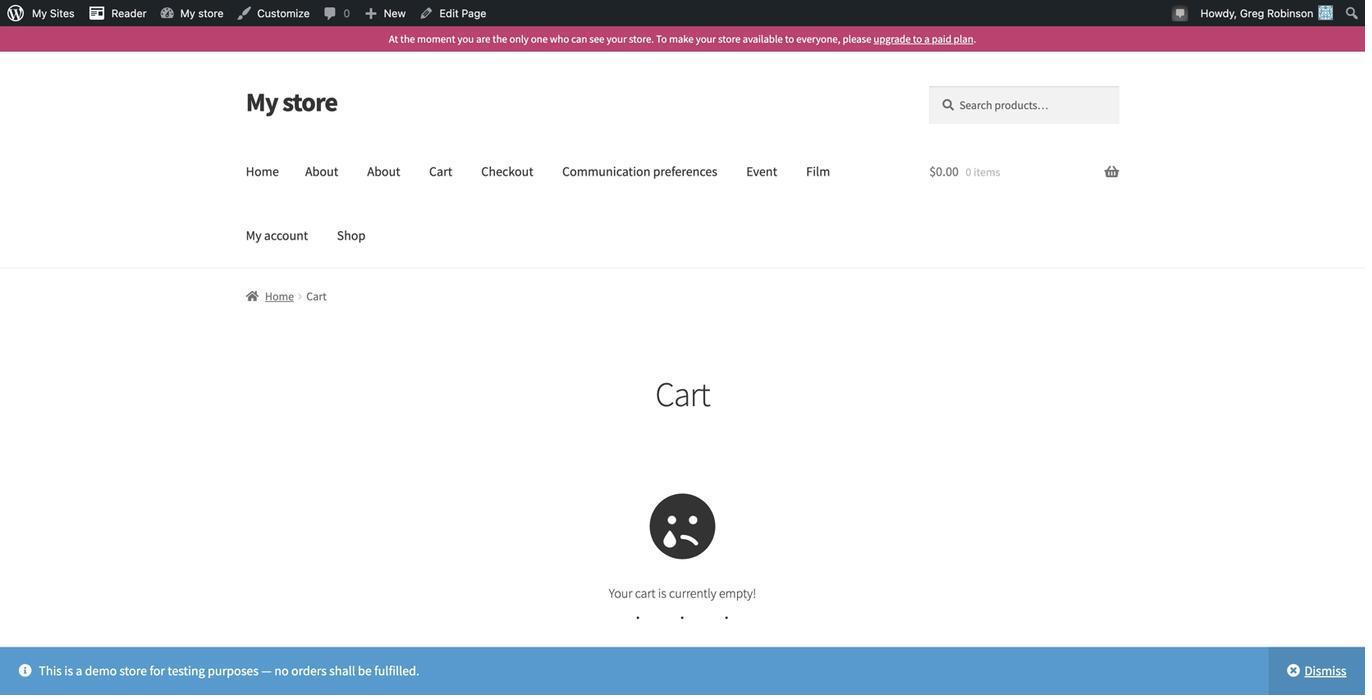 Task type: describe. For each thing, give the bounding box(es) containing it.
reader
[[112, 7, 147, 19]]

page
[[462, 7, 487, 19]]

see
[[590, 32, 605, 46]]

1 your from the left
[[607, 32, 627, 46]]

dismiss link
[[1269, 647, 1365, 695]]

$ 0.00 0 items
[[930, 163, 1000, 180]]

customize
[[257, 7, 310, 19]]

upgrade to a paid plan link
[[874, 32, 974, 46]]

preferences
[[653, 163, 718, 180]]

film link
[[793, 140, 843, 204]]

shall
[[329, 663, 355, 679]]

new for new in store
[[617, 646, 665, 679]]

my store banner
[[0, 52, 1365, 268]]

edit
[[440, 7, 459, 19]]

reader link
[[81, 0, 153, 26]]

this is a demo store for testing purposes — no orders shall be fulfilled.
[[39, 663, 420, 679]]

your cart is currently empty!
[[609, 585, 756, 602]]

my account link
[[233, 204, 321, 268]]

howdy,
[[1201, 7, 1237, 19]]

in
[[670, 646, 690, 679]]

0 vertical spatial is
[[658, 585, 667, 602]]

1 to from the left
[[785, 32, 794, 46]]

howdy, greg robinson
[[1201, 7, 1314, 19]]

new for new
[[384, 7, 406, 19]]

everyone,
[[797, 32, 841, 46]]

.
[[974, 32, 976, 46]]

event
[[746, 163, 777, 180]]

$
[[930, 163, 936, 180]]

1 about link from the left
[[292, 140, 352, 204]]

checkout
[[481, 163, 533, 180]]

home link inside breadcrumbs element
[[246, 289, 294, 304]]

0 inside $ 0.00 0 items
[[966, 165, 972, 179]]

1 horizontal spatial my store link
[[246, 85, 337, 118]]

my sites link
[[0, 0, 81, 26]]

shop link
[[324, 204, 379, 268]]

0 vertical spatial home link
[[233, 140, 292, 204]]

cart inside breadcrumbs element
[[306, 289, 327, 304]]

my store for my store link to the top
[[180, 7, 224, 19]]

one
[[531, 32, 548, 46]]

edit page
[[440, 7, 487, 19]]

home inside breadcrumbs element
[[265, 289, 294, 304]]

dismiss
[[1305, 663, 1347, 679]]

my for my sites link
[[32, 7, 47, 19]]

cart
[[635, 585, 656, 602]]

my account
[[246, 227, 308, 244]]

greg
[[1240, 7, 1265, 19]]

orders
[[291, 663, 327, 679]]

shop
[[337, 227, 366, 244]]

items
[[974, 165, 1000, 179]]

toolbar navigation
[[0, 0, 1365, 30]]

empty!
[[719, 585, 756, 602]]

0 horizontal spatial a
[[76, 663, 82, 679]]

my for the rightmost my store link
[[246, 85, 278, 118]]

Search products… search field
[[930, 86, 1119, 124]]

make
[[669, 32, 694, 46]]

2 horizontal spatial cart
[[655, 373, 710, 416]]

at
[[389, 32, 398, 46]]

about for first about link from left
[[305, 163, 338, 180]]

moment
[[417, 32, 455, 46]]

cart inside my store 'banner'
[[429, 163, 452, 180]]

communication preferences link
[[549, 140, 731, 204]]



Task type: locate. For each thing, give the bounding box(es) containing it.
1 horizontal spatial 0
[[966, 165, 972, 179]]

about for first about link from right
[[367, 163, 400, 180]]

my store link
[[153, 0, 230, 26], [246, 85, 337, 118]]

demo
[[85, 663, 117, 679]]

the right are at the left of the page
[[493, 32, 507, 46]]

home link
[[233, 140, 292, 204], [246, 289, 294, 304]]

your right make
[[696, 32, 716, 46]]

your right the see
[[607, 32, 627, 46]]

home link up my account
[[233, 140, 292, 204]]

2 to from the left
[[913, 32, 922, 46]]

store.
[[629, 32, 654, 46]]

a left demo
[[76, 663, 82, 679]]

cart
[[429, 163, 452, 180], [306, 289, 327, 304], [655, 373, 710, 416]]

1 horizontal spatial a
[[924, 32, 930, 46]]

0 vertical spatial cart
[[429, 163, 452, 180]]

1 vertical spatial new
[[617, 646, 665, 679]]

my store for the rightmost my store link
[[246, 85, 337, 118]]

1 vertical spatial my store
[[246, 85, 337, 118]]

2 vertical spatial cart
[[655, 373, 710, 416]]

0 horizontal spatial is
[[64, 663, 73, 679]]

be
[[358, 663, 372, 679]]

0 horizontal spatial my store
[[180, 7, 224, 19]]

about link
[[292, 140, 352, 204], [354, 140, 414, 204]]

1 horizontal spatial to
[[913, 32, 922, 46]]

testing
[[168, 663, 205, 679]]

a left "paid"
[[924, 32, 930, 46]]

1 horizontal spatial the
[[493, 32, 507, 46]]

my store inside 'banner'
[[246, 85, 337, 118]]

0 vertical spatial my store link
[[153, 0, 230, 26]]

a
[[924, 32, 930, 46], [76, 663, 82, 679]]

0 vertical spatial my store
[[180, 7, 224, 19]]

0
[[343, 7, 350, 19], [966, 165, 972, 179]]

1 horizontal spatial about
[[367, 163, 400, 180]]

for
[[150, 663, 165, 679]]

checkout link
[[468, 140, 547, 204]]

new link
[[357, 0, 412, 26]]

my for my store link to the top
[[180, 7, 195, 19]]

about link left cart link
[[354, 140, 414, 204]]

0 vertical spatial a
[[924, 32, 930, 46]]

2 about link from the left
[[354, 140, 414, 204]]

my inside my sites link
[[32, 7, 47, 19]]

robinson
[[1267, 7, 1314, 19]]

the
[[400, 32, 415, 46], [493, 32, 507, 46]]

home
[[246, 163, 279, 180], [265, 289, 294, 304]]

purposes
[[208, 663, 259, 679]]

0 left items at the right top of the page
[[966, 165, 972, 179]]

1 vertical spatial cart
[[306, 289, 327, 304]]

new
[[384, 7, 406, 19], [617, 646, 665, 679]]

communication preferences
[[562, 163, 718, 180]]

0 horizontal spatial cart
[[306, 289, 327, 304]]

your
[[609, 585, 633, 602]]

store
[[198, 7, 224, 19], [718, 32, 741, 46], [282, 85, 337, 118], [695, 646, 748, 679], [119, 663, 147, 679]]

this
[[39, 663, 62, 679]]

store inside 'banner'
[[282, 85, 337, 118]]

2 the from the left
[[493, 32, 507, 46]]

2 about from the left
[[367, 163, 400, 180]]

1 vertical spatial my store link
[[246, 85, 337, 118]]

0 horizontal spatial my store link
[[153, 0, 230, 26]]

my sites
[[32, 7, 75, 19]]

my store
[[180, 7, 224, 19], [246, 85, 337, 118]]

to
[[785, 32, 794, 46], [913, 32, 922, 46]]

customize link
[[230, 0, 316, 26]]

—
[[261, 663, 272, 679]]

0 vertical spatial new
[[384, 7, 406, 19]]

available
[[743, 32, 783, 46]]

my for the my account link
[[246, 227, 262, 244]]

please
[[843, 32, 872, 46]]

new in store
[[617, 646, 748, 679]]

0 horizontal spatial to
[[785, 32, 794, 46]]

the right at
[[400, 32, 415, 46]]

edit page link
[[412, 0, 493, 26]]

about left cart link
[[367, 163, 400, 180]]

1 horizontal spatial about link
[[354, 140, 414, 204]]

1 horizontal spatial your
[[696, 32, 716, 46]]

1 the from the left
[[400, 32, 415, 46]]

0.00
[[936, 163, 959, 180]]

None search field
[[930, 86, 1119, 124]]

0 horizontal spatial your
[[607, 32, 627, 46]]

new left in
[[617, 646, 665, 679]]

store inside toolbar navigation
[[198, 7, 224, 19]]

0 horizontal spatial 0
[[343, 7, 350, 19]]

are
[[476, 32, 491, 46]]

about up shop
[[305, 163, 338, 180]]

0 vertical spatial 0
[[343, 7, 350, 19]]

about link up shop
[[292, 140, 352, 204]]

0 horizontal spatial new
[[384, 7, 406, 19]]

1 horizontal spatial is
[[658, 585, 667, 602]]

1 vertical spatial a
[[76, 663, 82, 679]]

who
[[550, 32, 569, 46]]

about
[[305, 163, 338, 180], [367, 163, 400, 180]]

to left "paid"
[[913, 32, 922, 46]]

at the moment you are the only one who can see your store. to make your store available to everyone, please upgrade to a paid plan .
[[389, 32, 976, 46]]

paid
[[932, 32, 952, 46]]

my
[[32, 7, 47, 19], [180, 7, 195, 19], [246, 85, 278, 118], [246, 227, 262, 244]]

account
[[264, 227, 308, 244]]

0 vertical spatial home
[[246, 163, 279, 180]]

sites
[[50, 7, 75, 19]]

my inside my store link
[[180, 7, 195, 19]]

1 horizontal spatial new
[[617, 646, 665, 679]]

0 horizontal spatial about
[[305, 163, 338, 180]]

my store inside toolbar navigation
[[180, 7, 224, 19]]

1 horizontal spatial cart
[[429, 163, 452, 180]]

0 link
[[316, 0, 357, 26]]

0 inside toolbar navigation
[[343, 7, 350, 19]]

film
[[806, 163, 830, 180]]

only
[[509, 32, 529, 46]]

1 horizontal spatial my store
[[246, 85, 337, 118]]

0 left "new" link
[[343, 7, 350, 19]]

plan
[[954, 32, 974, 46]]

you
[[458, 32, 474, 46]]

notification image
[[1174, 6, 1187, 19]]

None text field
[[1342, 3, 1364, 23]]

upgrade
[[874, 32, 911, 46]]

1 about from the left
[[305, 163, 338, 180]]

1 vertical spatial home link
[[246, 289, 294, 304]]

communication
[[562, 163, 651, 180]]

0 horizontal spatial about link
[[292, 140, 352, 204]]

home down the my account link
[[265, 289, 294, 304]]

1 vertical spatial home
[[265, 289, 294, 304]]

can
[[571, 32, 587, 46]]

home inside my store 'banner'
[[246, 163, 279, 180]]

currently
[[669, 585, 717, 602]]

1 vertical spatial is
[[64, 663, 73, 679]]

to right available
[[785, 32, 794, 46]]

cart link
[[416, 140, 466, 204]]

2 your from the left
[[696, 32, 716, 46]]

is
[[658, 585, 667, 602], [64, 663, 73, 679]]

none text field inside toolbar navigation
[[1342, 3, 1364, 23]]

home link down the my account link
[[246, 289, 294, 304]]

to
[[656, 32, 667, 46]]

your
[[607, 32, 627, 46], [696, 32, 716, 46]]

is right this
[[64, 663, 73, 679]]

0 horizontal spatial the
[[400, 32, 415, 46]]

new inside toolbar navigation
[[384, 7, 406, 19]]

is right cart
[[658, 585, 667, 602]]

breadcrumbs element
[[246, 287, 1119, 306]]

home up my account
[[246, 163, 279, 180]]

no
[[274, 663, 289, 679]]

event link
[[733, 140, 791, 204]]

1 vertical spatial 0
[[966, 165, 972, 179]]

fulfilled.
[[374, 663, 420, 679]]

new up at
[[384, 7, 406, 19]]



Task type: vqa. For each thing, say whether or not it's contained in the screenshot.
Customize link at the top of the page
yes



